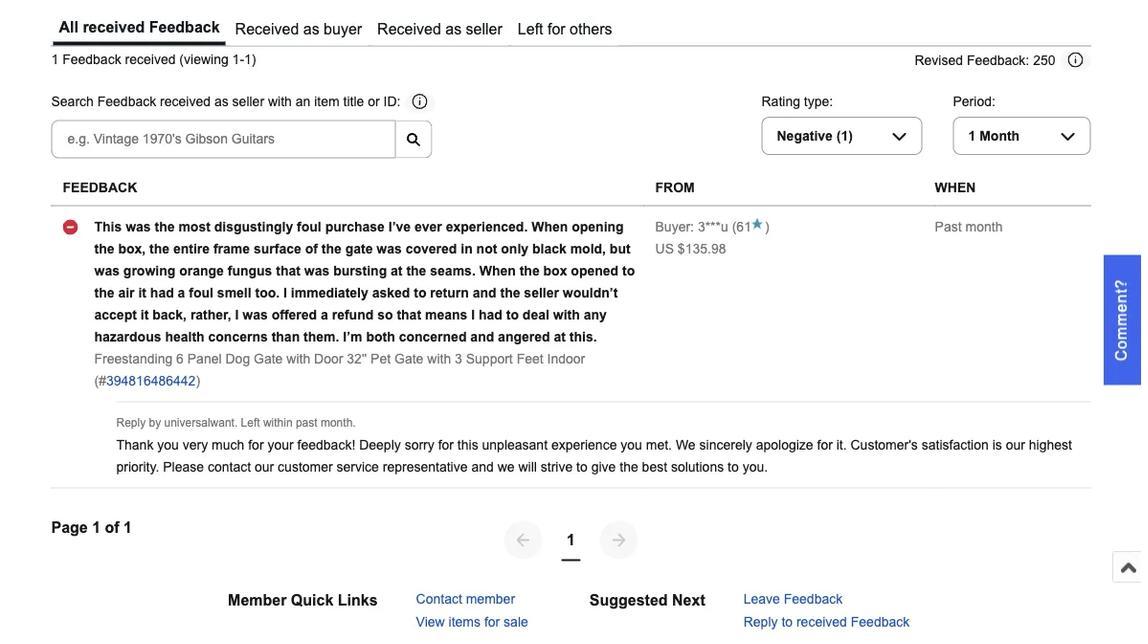 Task type: vqa. For each thing, say whether or not it's contained in the screenshot.
cancel button
no



Task type: locate. For each thing, give the bounding box(es) containing it.
reply down leave
[[744, 615, 778, 630]]

i'm
[[343, 330, 362, 344]]

1 horizontal spatial our
[[1006, 438, 1025, 453]]

surface
[[254, 241, 301, 256]]

1)
[[244, 52, 256, 67]]

1 horizontal spatial you
[[621, 438, 642, 453]]

i up concerns
[[235, 308, 239, 322]]

dog
[[225, 352, 250, 366]]

0 vertical spatial had
[[150, 286, 174, 300]]

at up asked
[[391, 264, 403, 278]]

you left met. at the right
[[621, 438, 642, 453]]

the down only
[[500, 286, 520, 300]]

2 horizontal spatial as
[[445, 20, 462, 38]]

1 vertical spatial )
[[196, 374, 200, 388]]

and right return
[[473, 286, 497, 300]]

the
[[155, 219, 175, 234], [94, 241, 114, 256], [149, 241, 170, 256], [322, 241, 342, 256], [406, 264, 426, 278], [520, 264, 540, 278], [94, 286, 114, 300], [500, 286, 520, 300], [620, 460, 638, 475]]

0 horizontal spatial that
[[276, 264, 301, 278]]

bursting
[[333, 264, 387, 278]]

foul up surface
[[297, 219, 321, 234]]

to
[[622, 264, 635, 278], [414, 286, 427, 300], [506, 308, 519, 322], [577, 460, 588, 475], [728, 460, 739, 475], [782, 615, 793, 630]]

0 horizontal spatial left
[[241, 417, 260, 430]]

i right too.
[[283, 286, 287, 300]]

0 horizontal spatial received
[[235, 20, 299, 38]]

(#
[[94, 374, 106, 388]]

1 horizontal spatial at
[[554, 330, 566, 344]]

with left an
[[268, 95, 292, 110]]

feedback!
[[297, 438, 356, 453]]

1 horizontal spatial left
[[518, 20, 543, 38]]

when element
[[935, 181, 976, 196]]

1 received from the left
[[235, 20, 299, 38]]

and left we
[[471, 460, 494, 475]]

customer
[[278, 460, 333, 475]]

received as seller button
[[372, 14, 508, 45]]

received for received as buyer
[[235, 20, 299, 38]]

gate right pet
[[395, 352, 424, 366]]

left left others
[[518, 20, 543, 38]]

apologize
[[756, 438, 814, 453]]

representative
[[383, 460, 468, 475]]

1 vertical spatial foul
[[189, 286, 213, 300]]

select the type of feedback rating you want to see element
[[762, 94, 833, 109]]

comment?
[[1113, 279, 1130, 361]]

2 vertical spatial and
[[471, 460, 494, 475]]

received inside button
[[83, 18, 145, 36]]

gate
[[254, 352, 283, 366], [395, 352, 424, 366]]

1 horizontal spatial seller
[[466, 20, 503, 38]]

1 vertical spatial left
[[241, 417, 260, 430]]

with inside this was the most disgustingly foul purchase i've ever experienced. when opening the box, the entire frame surface of the gate was covered in not only black mold, but was growing orange fungus that was bursting at the seams. when the box opened to the air it had a foul smell too. i immediately asked to return and the seller wouldn't accept it back, rather, i was offered a refund so that means i had to deal with any hazardous health concerns than them. i'm both concerned and angered at this.
[[553, 308, 580, 322]]

received down leave feedback link
[[797, 615, 847, 630]]

1 vertical spatial seller
[[232, 95, 264, 110]]

2 vertical spatial seller
[[524, 286, 559, 300]]

feedback replied by seller universalwant. element
[[116, 417, 234, 430]]

had up angered
[[479, 308, 503, 322]]

2 you from the left
[[621, 438, 642, 453]]

sorry
[[405, 438, 434, 453]]

1 horizontal spatial gate
[[395, 352, 424, 366]]

suggested next
[[590, 592, 705, 610]]

reply up thank
[[116, 417, 146, 430]]

left inside button
[[518, 20, 543, 38]]

1 for 1 month
[[969, 128, 976, 143]]

solutions
[[671, 460, 724, 475]]

to inside 'leave feedback reply to received feedback'
[[782, 615, 793, 630]]

from element
[[655, 181, 695, 196]]

item
[[314, 95, 340, 110]]

1-
[[232, 52, 244, 67]]

this
[[94, 219, 122, 234]]

0 vertical spatial reply
[[116, 417, 146, 430]]

reply
[[116, 417, 146, 430], [744, 615, 778, 630]]

for inside "contact member view items for sale"
[[484, 615, 500, 630]]

received
[[235, 20, 299, 38], [377, 20, 441, 38]]

when down not
[[479, 264, 516, 278]]

) right 61
[[765, 219, 769, 234]]

for down member
[[484, 615, 500, 630]]

was up air
[[94, 264, 120, 278]]

with down "than"
[[287, 352, 310, 366]]

1 month
[[969, 128, 1020, 143]]

received for received as seller
[[377, 20, 441, 38]]

1 for 1
[[567, 532, 575, 549]]

past month element
[[935, 219, 1003, 234]]

had up back,
[[150, 286, 174, 300]]

to left deal
[[506, 308, 519, 322]]

at up indoor at the bottom of the page
[[554, 330, 566, 344]]

contact member view items for sale
[[416, 592, 528, 630]]

0 vertical spatial at
[[391, 264, 403, 278]]

0 horizontal spatial gate
[[254, 352, 283, 366]]

feedback
[[63, 181, 137, 196]]

0 horizontal spatial you
[[157, 438, 179, 453]]

was up box,
[[126, 219, 151, 234]]

0 horizontal spatial as
[[214, 95, 229, 110]]

1 horizontal spatial when
[[532, 219, 568, 234]]

394816486442 link
[[106, 374, 196, 388]]

1 vertical spatial reply
[[744, 615, 778, 630]]

smell
[[217, 286, 251, 300]]

1 horizontal spatial received
[[377, 20, 441, 38]]

0 vertical spatial a
[[178, 286, 185, 300]]

that down surface
[[276, 264, 301, 278]]

an
[[296, 95, 311, 110]]

received up the 1) on the top left of page
[[235, 20, 299, 38]]

covered
[[406, 241, 457, 256]]

seller left the left for others
[[466, 20, 503, 38]]

1 vertical spatial had
[[479, 308, 503, 322]]

1 horizontal spatial foul
[[297, 219, 321, 234]]

sincerely
[[699, 438, 752, 453]]

250
[[1033, 53, 1056, 68]]

our right "is"
[[1006, 438, 1025, 453]]

of right the page
[[105, 520, 119, 537]]

1 horizontal spatial of
[[305, 241, 318, 256]]

e.g. Vintage 1970's Gibson Guitars text field
[[51, 120, 396, 159]]

i
[[283, 286, 287, 300], [235, 308, 239, 322], [471, 308, 475, 322]]

with up this.
[[553, 308, 580, 322]]

received down (viewing
[[160, 95, 211, 110]]

0 horizontal spatial when
[[479, 264, 516, 278]]

a up the them.
[[321, 308, 328, 322]]

this was the most disgustingly foul purchase i've ever experienced. when opening the box, the entire frame surface of the gate was covered in not only black mold, but was growing orange fungus that was bursting at the seams. when the box opened to the air it had a foul
smell too. i immediately asked to return and the seller wouldn't accept it back, rather, i was offered
a refund so that means i had to deal with any hazardous health concerns than them.
i'm both concerned and angered at this. element
[[94, 219, 635, 344]]

1 vertical spatial that
[[397, 308, 421, 322]]

0 horizontal spatial foul
[[189, 286, 213, 300]]

black
[[532, 241, 567, 256]]

negative
[[777, 128, 833, 143]]

2 horizontal spatial seller
[[524, 286, 559, 300]]

the right give
[[620, 460, 638, 475]]

and inside reply by universalwant . left within past month. thank you very much for your feedback! deeply sorry for this unpleasant experience you met. we sincerely apologize for it. customer's satisfaction is our highest priority. please contact our customer service representative and we will strive to give the best solutions to you.
[[471, 460, 494, 475]]

experience
[[551, 438, 617, 453]]

select the feedback time period you want to see element
[[953, 94, 996, 109]]

feedback:
[[967, 53, 1030, 68]]

past month
[[935, 219, 1003, 234]]

met.
[[646, 438, 672, 453]]

feedback
[[149, 18, 220, 36], [62, 52, 121, 67], [97, 95, 156, 110], [784, 592, 843, 607], [851, 615, 910, 630]]

it right air
[[138, 286, 146, 300]]

links
[[338, 592, 378, 610]]

feedback for search feedback received as seller with an item title or id:
[[97, 95, 156, 110]]

that
[[276, 264, 301, 278], [397, 308, 421, 322]]

a up back,
[[178, 286, 185, 300]]

left for others
[[518, 20, 612, 38]]

2 received from the left
[[377, 20, 441, 38]]

panel
[[187, 352, 222, 366]]

1 horizontal spatial reply
[[744, 615, 778, 630]]

return
[[430, 286, 469, 300]]

only
[[501, 241, 529, 256]]

highest
[[1029, 438, 1072, 453]]

0 vertical spatial of
[[305, 241, 318, 256]]

to down leave feedback link
[[782, 615, 793, 630]]

support
[[466, 352, 513, 366]]

negative (1)
[[777, 128, 853, 143]]

1 for 1 feedback received (viewing 1-1)
[[51, 52, 59, 67]]

0 horizontal spatial )
[[196, 374, 200, 388]]

1 you from the left
[[157, 438, 179, 453]]

1 horizontal spatial as
[[303, 20, 319, 38]]

both
[[366, 330, 395, 344]]

0 vertical spatial left
[[518, 20, 543, 38]]

them.
[[304, 330, 339, 344]]

feedback element
[[63, 181, 137, 196]]

1 horizontal spatial )
[[765, 219, 769, 234]]

0 vertical spatial when
[[532, 219, 568, 234]]

1 vertical spatial a
[[321, 308, 328, 322]]

pet
[[371, 352, 391, 366]]

1 inside popup button
[[969, 128, 976, 143]]

is
[[993, 438, 1002, 453]]

too.
[[255, 286, 280, 300]]

at
[[391, 264, 403, 278], [554, 330, 566, 344]]

1 horizontal spatial had
[[479, 308, 503, 322]]

our down your
[[255, 460, 274, 475]]

that right so
[[397, 308, 421, 322]]

i right the means
[[471, 308, 475, 322]]

it left back,
[[141, 308, 149, 322]]

revised feedback: 250
[[915, 53, 1056, 68]]

1 vertical spatial it
[[141, 308, 149, 322]]

of
[[305, 241, 318, 256], [105, 520, 119, 537]]

gate down "than"
[[254, 352, 283, 366]]

when up black
[[532, 219, 568, 234]]

0 horizontal spatial reply
[[116, 417, 146, 430]]

0 horizontal spatial of
[[105, 520, 119, 537]]

received right buyer
[[377, 20, 441, 38]]

foul down orange
[[189, 286, 213, 300]]

us
[[655, 241, 674, 256]]

0 vertical spatial seller
[[466, 20, 503, 38]]

394816486442 )
[[106, 374, 200, 388]]

satisfaction
[[922, 438, 989, 453]]

to left you.
[[728, 460, 739, 475]]

others
[[570, 20, 612, 38]]

for left others
[[548, 20, 566, 38]]

and up support
[[470, 330, 494, 344]]

of right surface
[[305, 241, 318, 256]]

contact
[[208, 460, 251, 475]]

seller up deal
[[524, 286, 559, 300]]

by
[[149, 417, 161, 430]]

received right all at the top left of page
[[83, 18, 145, 36]]

1 inside '1' button
[[567, 532, 575, 549]]

buyer
[[324, 20, 362, 38]]

seller down the 1) on the top left of page
[[232, 95, 264, 110]]

0 horizontal spatial had
[[150, 286, 174, 300]]

0 horizontal spatial at
[[391, 264, 403, 278]]

i've
[[389, 219, 411, 234]]

a
[[178, 286, 185, 300], [321, 308, 328, 322]]

for left "it."
[[817, 438, 833, 453]]

for left your
[[248, 438, 264, 453]]

2 gate from the left
[[395, 352, 424, 366]]

past
[[296, 417, 318, 430]]

you down the feedback replied by seller universalwant. element
[[157, 438, 179, 453]]

seller inside button
[[466, 20, 503, 38]]

rating type:
[[762, 94, 833, 109]]

1 vertical spatial our
[[255, 460, 274, 475]]

1 vertical spatial at
[[554, 330, 566, 344]]

means
[[425, 308, 468, 322]]

) down panel
[[196, 374, 200, 388]]

to right asked
[[414, 286, 427, 300]]

deal
[[523, 308, 549, 322]]

left right .
[[241, 417, 260, 430]]



Task type: describe. For each thing, give the bounding box(es) containing it.
priority.
[[116, 460, 159, 475]]

0 vertical spatial )
[[765, 219, 769, 234]]

as for buyer
[[303, 20, 319, 38]]

opening
[[572, 219, 624, 234]]

reply inside reply by universalwant . left within past month. thank you very much for your feedback! deeply sorry for this unpleasant experience you met. we sincerely apologize for it. customer's satisfaction is our highest priority. please contact our customer service representative and we will strive to give the best solutions to you.
[[116, 417, 146, 430]]

as for seller
[[445, 20, 462, 38]]

deeply
[[359, 438, 401, 453]]

suggested
[[590, 592, 668, 610]]

door
[[314, 352, 343, 366]]

left for others button
[[512, 14, 618, 45]]

1 horizontal spatial a
[[321, 308, 328, 322]]

the inside reply by universalwant . left within past month. thank you very much for your feedback! deeply sorry for this unpleasant experience you met. we sincerely apologize for it. customer's satisfaction is our highest priority. please contact our customer service representative and we will strive to give the best solutions to you.
[[620, 460, 638, 475]]

0 vertical spatial and
[[473, 286, 497, 300]]

1 feedback received (viewing 1-1)
[[51, 52, 256, 67]]

2 horizontal spatial i
[[471, 308, 475, 322]]

the left box
[[520, 264, 540, 278]]

next
[[672, 592, 705, 610]]

disgustingly
[[214, 219, 293, 234]]

entire
[[173, 241, 210, 256]]

month
[[966, 219, 1003, 234]]

feedback for leave feedback reply to received feedback
[[784, 592, 843, 607]]

offered
[[272, 308, 317, 322]]

page 1 of 1
[[51, 520, 132, 537]]

all received feedback
[[59, 18, 220, 36]]

received as seller
[[377, 20, 503, 38]]

the left the gate
[[322, 241, 342, 256]]

6
[[176, 352, 184, 366]]

(
[[732, 219, 737, 234]]

unpleasant
[[482, 438, 548, 453]]

of inside this was the most disgustingly foul purchase i've ever experienced. when opening the box, the entire frame surface of the gate was covered in not only black mold, but was growing orange fungus that was bursting at the seams. when the box opened to the air it had a foul smell too. i immediately asked to return and the seller wouldn't accept it back, rather, i was offered a refund so that means i had to deal with any hazardous health concerns than them. i'm both concerned and angered at this.
[[305, 241, 318, 256]]

view
[[416, 615, 445, 630]]

( 61
[[728, 219, 752, 234]]

3***u
[[698, 219, 728, 234]]

we
[[676, 438, 696, 453]]

you.
[[743, 460, 768, 475]]

purchase
[[325, 219, 385, 234]]

view items for sale link
[[416, 615, 528, 630]]

0 vertical spatial that
[[276, 264, 301, 278]]

past
[[935, 219, 962, 234]]

leave feedback reply to received feedback
[[744, 592, 910, 630]]

growing
[[123, 264, 176, 278]]

member quick links
[[228, 592, 378, 610]]

feet
[[517, 352, 544, 366]]

immediately
[[291, 286, 368, 300]]

contact
[[416, 592, 462, 607]]

1 vertical spatial when
[[479, 264, 516, 278]]

to left give
[[577, 460, 588, 475]]

revised
[[915, 53, 963, 68]]

concerns
[[208, 330, 268, 344]]

0 horizontal spatial a
[[178, 286, 185, 300]]

with left 3
[[427, 352, 451, 366]]

received down all received feedback button
[[125, 52, 176, 67]]

asked
[[372, 286, 410, 300]]

0 vertical spatial it
[[138, 286, 146, 300]]

was down i've
[[377, 241, 402, 256]]

seller inside this was the most disgustingly foul purchase i've ever experienced. when opening the box, the entire frame surface of the gate was covered in not only black mold, but was growing orange fungus that was bursting at the seams. when the box opened to the air it had a foul smell too. i immediately asked to return and the seller wouldn't accept it back, rather, i was offered a refund so that means i had to deal with any hazardous health concerns than them. i'm both concerned and angered at this.
[[524, 286, 559, 300]]

rating
[[762, 94, 800, 109]]

but
[[610, 241, 631, 256]]

box,
[[118, 241, 146, 256]]

0 horizontal spatial seller
[[232, 95, 264, 110]]

items
[[449, 615, 481, 630]]

1 button
[[550, 520, 592, 562]]

fungus
[[228, 264, 272, 278]]

quick
[[291, 592, 334, 610]]

0 vertical spatial foul
[[297, 219, 321, 234]]

best
[[642, 460, 667, 475]]

search
[[51, 95, 94, 110]]

3
[[455, 352, 462, 366]]

customer's
[[851, 438, 918, 453]]

ever
[[415, 219, 442, 234]]

was up immediately
[[304, 264, 330, 278]]

the left air
[[94, 286, 114, 300]]

seams.
[[430, 264, 476, 278]]

for left this
[[438, 438, 454, 453]]

us $135.98
[[655, 241, 726, 256]]

mold,
[[570, 241, 606, 256]]

all received feedback button
[[53, 14, 226, 45]]

the up "growing" in the left top of the page
[[149, 241, 170, 256]]

received as buyer
[[235, 20, 362, 38]]

feedback for 1 feedback received (viewing 1-1)
[[62, 52, 121, 67]]

received inside 'leave feedback reply to received feedback'
[[797, 615, 847, 630]]

the down the covered on the left top
[[406, 264, 426, 278]]

1 vertical spatial of
[[105, 520, 119, 537]]

reply inside 'leave feedback reply to received feedback'
[[744, 615, 778, 630]]

0 vertical spatial our
[[1006, 438, 1025, 453]]

1 month button
[[953, 117, 1091, 155]]

within
[[263, 417, 293, 430]]

frame
[[213, 241, 250, 256]]

was down too.
[[243, 308, 268, 322]]

page
[[51, 520, 88, 537]]

to down but in the right of the page
[[622, 264, 635, 278]]

title
[[343, 95, 364, 110]]

the left the most
[[155, 219, 175, 234]]

your
[[268, 438, 294, 453]]

leave
[[744, 592, 780, 607]]

1 horizontal spatial i
[[283, 286, 287, 300]]

1 gate from the left
[[254, 352, 283, 366]]

thank you very much for your feedback! deeply sorry for this unpleasant experience you met. we sincerely apologize for it. customer's satisfaction is our highest priority. please contact our customer service representative and we will strive to give the best solutions to you. element
[[116, 438, 1072, 475]]

reply by universalwant . left within past month. thank you very much for your feedback! deeply sorry for this unpleasant experience you met. we sincerely apologize for it. customer's satisfaction is our highest priority. please contact our customer service representative and we will strive to give the best solutions to you.
[[116, 417, 1072, 475]]

buyer:
[[655, 219, 694, 234]]

contact member link
[[416, 592, 515, 607]]

(viewing
[[179, 52, 229, 67]]

hazardous
[[94, 330, 161, 344]]

angered
[[498, 330, 550, 344]]

freestanding 6 panel dog gate with door 32'' pet gate with 3 support feet indoor (#
[[94, 352, 585, 388]]

health
[[165, 330, 205, 344]]

most
[[178, 219, 211, 234]]

1 horizontal spatial that
[[397, 308, 421, 322]]

when
[[935, 181, 976, 196]]

left inside reply by universalwant . left within past month. thank you very much for your feedback! deeply sorry for this unpleasant experience you met. we sincerely apologize for it. customer's satisfaction is our highest priority. please contact our customer service representative and we will strive to give the best solutions to you.
[[241, 417, 260, 430]]

feedback inside all received feedback button
[[149, 18, 220, 36]]

air
[[118, 286, 135, 300]]

much
[[212, 438, 244, 453]]

so
[[377, 308, 393, 322]]

freestanding
[[94, 352, 173, 366]]

all
[[59, 18, 78, 36]]

strive
[[541, 460, 573, 475]]

feedback left by buyer. element
[[655, 219, 728, 234]]

.
[[234, 417, 238, 430]]

0 horizontal spatial our
[[255, 460, 274, 475]]

the down "this" on the top of page
[[94, 241, 114, 256]]

1 navigation
[[504, 520, 638, 562]]

1 vertical spatial and
[[470, 330, 494, 344]]

0 horizontal spatial i
[[235, 308, 239, 322]]

universalwant
[[164, 417, 234, 430]]

61
[[737, 219, 752, 234]]

left within past month. element
[[241, 417, 356, 430]]

from
[[655, 181, 695, 196]]

we
[[498, 460, 515, 475]]

gate
[[345, 241, 373, 256]]

for inside button
[[548, 20, 566, 38]]

refund
[[332, 308, 374, 322]]



